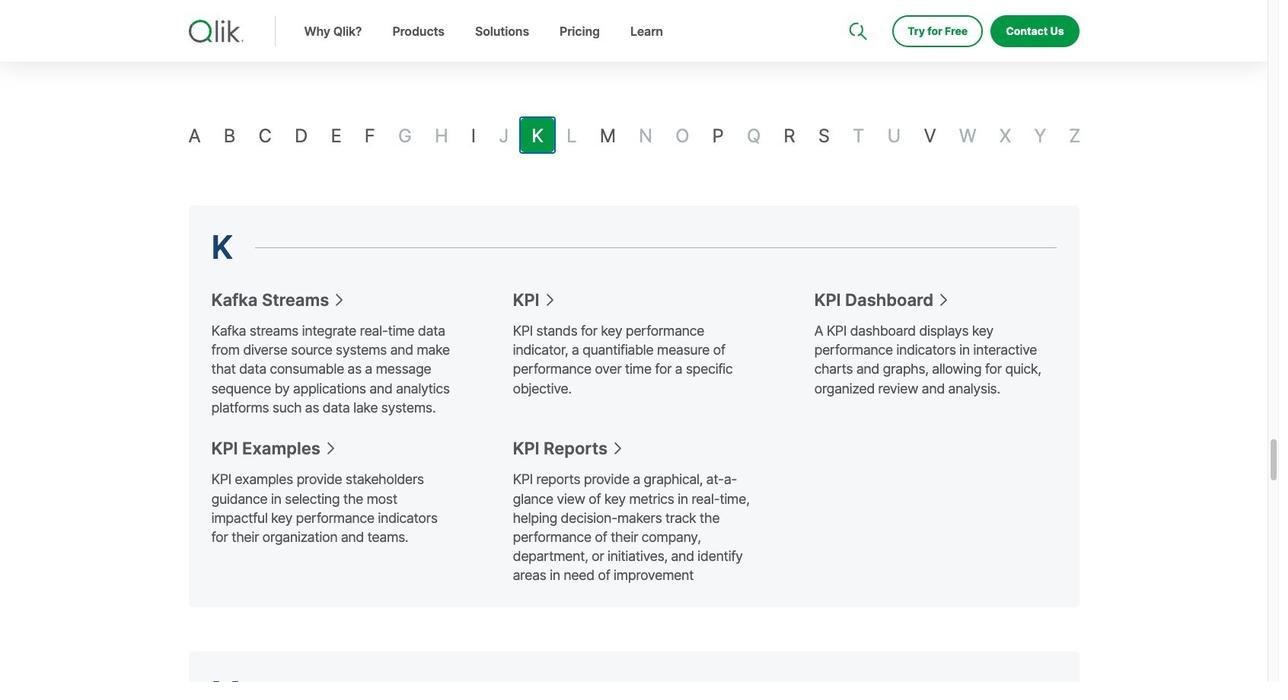 Task type: vqa. For each thing, say whether or not it's contained in the screenshot.
"LOGIN" icon
no



Task type: describe. For each thing, give the bounding box(es) containing it.
company image
[[940, 0, 952, 12]]

qlik image
[[189, 20, 243, 43]]



Task type: locate. For each thing, give the bounding box(es) containing it.
support image
[[851, 0, 864, 12]]



